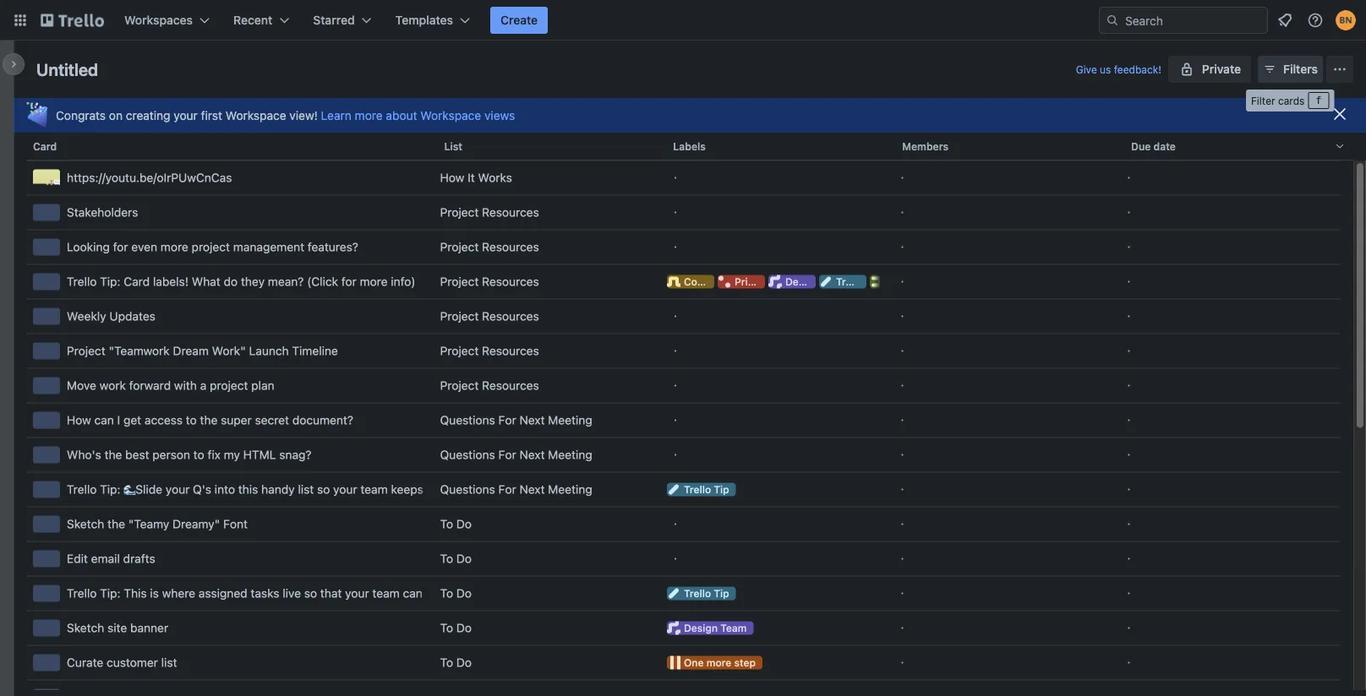 Task type: vqa. For each thing, say whether or not it's contained in the screenshot.


Task type: describe. For each thing, give the bounding box(es) containing it.
for for document?
[[499, 414, 517, 428]]

who's
[[449, 587, 481, 601]]

color: purple, title: "design team" element inside design team button
[[667, 622, 754, 636]]

weekly updates link
[[33, 300, 427, 334]]

a
[[200, 379, 207, 393]]

row containing who's the best person to fix my html snag?
[[26, 438, 1341, 473]]

tip for questions for next meeting
[[714, 484, 730, 496]]

row containing sketch the "teamy dreamy" font
[[26, 507, 1341, 542]]

curate customer list
[[67, 656, 177, 670]]

due date button
[[1125, 126, 1354, 167]]

1 vertical spatial can
[[403, 587, 423, 601]]

0 vertical spatial color: sky, title: "trello tip" element
[[820, 275, 882, 289]]

move work forward with a project plan link
[[33, 369, 427, 403]]

flowing.
[[444, 483, 486, 497]]

starred
[[313, 13, 355, 27]]

view!
[[290, 108, 318, 122]]

2 workspace from the left
[[421, 108, 481, 122]]

how for how can i get access to the super secret document?
[[67, 414, 91, 428]]

row containing project "teamwork dream work" launch timeline
[[26, 334, 1341, 369]]

row containing trello tip: 🌊slide your q's into this handy list so your team keeps on flowing.
[[26, 473, 1341, 507]]

due date
[[1132, 140, 1176, 152]]

it's
[[633, 587, 649, 601]]

resources for management
[[482, 240, 539, 254]]

color: sky, title: "trello tip" element for to do
[[667, 587, 736, 601]]

templates
[[396, 13, 453, 27]]

2 next from the top
[[520, 448, 545, 462]]

do
[[224, 275, 238, 289]]

private
[[1203, 62, 1242, 76]]

project resources for management
[[440, 240, 539, 254]]

1 vertical spatial so
[[304, 587, 317, 601]]

do for edit email drafts
[[457, 552, 472, 566]]

give
[[1076, 63, 1098, 75]]

members button
[[896, 126, 1125, 167]]

what
[[547, 587, 573, 601]]

they
[[241, 275, 265, 289]]

filter
[[1252, 95, 1276, 107]]

project for stakeholders
[[440, 206, 479, 219]]

list
[[444, 140, 463, 152]]

0 vertical spatial team
[[822, 276, 849, 288]]

color: yellow, title: "copy request" element
[[667, 275, 752, 289]]

filter cards
[[1252, 95, 1305, 107]]

resources for timeline
[[482, 344, 539, 358]]

how can i get access to the super secret document? link
[[33, 404, 427, 438]]

due.
[[652, 587, 676, 601]]

2 horizontal spatial on
[[530, 587, 544, 601]]

views
[[485, 108, 515, 122]]

more right learn
[[355, 108, 383, 122]]

design team inside button
[[684, 623, 747, 635]]

1 horizontal spatial for
[[342, 275, 357, 289]]

list button
[[438, 126, 667, 167]]

0 notifications image
[[1275, 10, 1296, 30]]

meeting for so
[[548, 483, 593, 497]]

0 horizontal spatial list
[[161, 656, 177, 670]]

do for curate customer list
[[457, 656, 472, 670]]

work
[[100, 379, 126, 393]]

request
[[712, 276, 752, 288]]

stakeholders link
[[33, 196, 427, 230]]

plan
[[251, 379, 275, 393]]

your left q's
[[166, 483, 190, 497]]

congrats on creating your first workspace view! learn more about workspace views
[[56, 108, 515, 122]]

snag?
[[279, 448, 312, 462]]

do for sketch the "teamy dreamy" font
[[457, 518, 472, 532]]

to do for curate customer list
[[440, 656, 472, 670]]

row containing trello tip: this is where assigned tasks live so that your team can see who's working on what and when it's due.
[[26, 577, 1341, 612]]

to for trello tip: this is where assigned tasks live so that your team can see who's working on what and when it's due.
[[440, 587, 453, 601]]

row containing trello tip: card labels! what do they mean? (click for more info)
[[26, 265, 1341, 299]]

learn more about workspace views link
[[321, 105, 515, 126]]

launch
[[249, 344, 289, 358]]

email
[[91, 552, 120, 566]]

filters
[[1284, 62, 1319, 76]]

looking
[[67, 240, 110, 254]]

banner
[[130, 622, 168, 636]]

questions for next meeting for so
[[440, 483, 593, 497]]

more inside button
[[707, 658, 732, 669]]

move
[[67, 379, 96, 393]]

trello tip for to do
[[684, 588, 730, 600]]

tip for to do
[[714, 588, 730, 600]]

primary element
[[0, 0, 1367, 41]]

copy request
[[684, 276, 752, 288]]

sketch for sketch site banner
[[67, 622, 104, 636]]

color: orange, title: "one more step" element
[[667, 657, 763, 670]]

about
[[386, 108, 417, 122]]

to do for trello tip: this is where assigned tasks live so that your team can see who's working on what and when it's due.
[[440, 587, 472, 601]]

"teamwork
[[109, 344, 170, 358]]

meeting for document?
[[548, 414, 593, 428]]

where
[[162, 587, 195, 601]]

starred button
[[303, 7, 382, 34]]

🌊slide
[[124, 483, 162, 497]]

recent button
[[223, 7, 300, 34]]

Search field
[[1120, 8, 1268, 33]]

resources for project
[[482, 379, 539, 393]]

your left the keeps
[[333, 483, 357, 497]]

q's
[[193, 483, 211, 497]]

0 vertical spatial tip
[[866, 276, 882, 288]]

project for move work forward with a project plan
[[440, 379, 479, 393]]

font
[[223, 518, 248, 532]]

create
[[501, 13, 538, 27]]

that
[[320, 587, 342, 601]]

copy
[[684, 276, 710, 288]]

keeps
[[391, 483, 424, 497]]

row containing sketch site banner
[[26, 612, 1341, 646]]

work"
[[212, 344, 246, 358]]

edit email drafts link
[[33, 543, 427, 576]]

project "teamwork dream work" launch timeline
[[67, 344, 338, 358]]

0 horizontal spatial on
[[109, 108, 123, 122]]

sketch for sketch the "teamy dreamy" font
[[67, 518, 104, 532]]

0 vertical spatial so
[[317, 483, 330, 497]]

row containing card
[[26, 126, 1354, 167]]

1 vertical spatial project
[[210, 379, 248, 393]]

management
[[233, 240, 305, 254]]

labels!
[[153, 275, 189, 289]]

step
[[735, 658, 756, 669]]

who's
[[67, 448, 101, 462]]

do for trello tip: this is where assigned tasks live so that your team can see who's working on what and when it's due.
[[457, 587, 472, 601]]

trello tip: card labels! what do they mean? (click for more info) link
[[33, 265, 427, 299]]

resources for do
[[482, 275, 539, 289]]

edit
[[67, 552, 88, 566]]

0 vertical spatial trello tip
[[836, 276, 882, 288]]

team inside button
[[721, 623, 747, 635]]

table containing https://youtu.be/oirpuwcncas
[[14, 126, 1367, 697]]

next for so
[[520, 483, 545, 497]]

one more step
[[684, 658, 756, 669]]

members
[[903, 140, 949, 152]]

looking for even more project management features? link
[[33, 230, 427, 264]]

to do for sketch site banner
[[440, 622, 472, 636]]

to do for edit email drafts
[[440, 552, 472, 566]]

my
[[224, 448, 240, 462]]

what
[[192, 275, 221, 289]]

design for the color: purple, title: "design team" element inside design team button
[[684, 623, 718, 635]]

0 vertical spatial the
[[200, 414, 218, 428]]

Untitled text field
[[26, 53, 108, 85]]

2 questions from the top
[[440, 448, 495, 462]]

looking for even more project management features?
[[67, 240, 359, 254]]

tip: for this
[[100, 587, 121, 601]]

card button
[[26, 126, 438, 167]]

one
[[684, 658, 704, 669]]

who's the best person to fix my html snag? link
[[33, 439, 427, 472]]

design team button
[[661, 612, 887, 646]]

dream
[[173, 344, 209, 358]]

questions for so
[[440, 483, 495, 497]]

tip: for 🌊slide
[[100, 483, 121, 497]]

features?
[[308, 240, 359, 254]]



Task type: locate. For each thing, give the bounding box(es) containing it.
your inside trello tip: this is where assigned tasks live so that your team can see who's working on what and when it's due. link
[[345, 587, 369, 601]]

even
[[131, 240, 157, 254]]

0 vertical spatial card
[[33, 140, 57, 152]]

for for so
[[499, 483, 517, 497]]

1 vertical spatial for
[[342, 275, 357, 289]]

0 horizontal spatial workspace
[[226, 108, 286, 122]]

for left 'even'
[[113, 240, 128, 254]]

2 vertical spatial next
[[520, 483, 545, 497]]

4 row from the top
[[26, 230, 1341, 265]]

1 vertical spatial team
[[721, 623, 747, 635]]

for right the (click at the left of page
[[342, 275, 357, 289]]

to for edit email drafts
[[440, 552, 453, 566]]

0 vertical spatial meeting
[[548, 414, 593, 428]]

see
[[426, 587, 445, 601]]

1 horizontal spatial team
[[822, 276, 849, 288]]

10 row from the top
[[26, 438, 1341, 473]]

13 row from the top
[[26, 542, 1341, 577]]

tip: for card
[[100, 275, 121, 289]]

access
[[145, 414, 183, 428]]

https://youtu.be/oirpuwcncas link
[[33, 161, 427, 195]]

0 vertical spatial next
[[520, 414, 545, 428]]

0 vertical spatial team
[[361, 483, 388, 497]]

back to home image
[[41, 7, 104, 34]]

1 horizontal spatial design
[[786, 276, 820, 288]]

card inside button
[[33, 140, 57, 152]]

3 do from the top
[[457, 587, 472, 601]]

0 vertical spatial design
[[786, 276, 820, 288]]

priority
[[735, 276, 771, 288]]

more right 'even'
[[161, 240, 188, 254]]

table
[[14, 126, 1367, 697]]

0 horizontal spatial how
[[67, 414, 91, 428]]

3 row from the top
[[26, 195, 1341, 230]]

workspace
[[226, 108, 286, 122], [421, 108, 481, 122]]

project resources for project
[[440, 379, 539, 393]]

your right that
[[345, 587, 369, 601]]

3 to from the top
[[440, 587, 453, 601]]

can left "i"
[[94, 414, 114, 428]]

4 to from the top
[[440, 622, 453, 636]]

1 vertical spatial card
[[124, 275, 150, 289]]

fix
[[208, 448, 221, 462]]

2 vertical spatial the
[[108, 518, 125, 532]]

trello tip: this is where assigned tasks live so that your team can see who's working on what and when it's due. link
[[33, 577, 676, 611]]

2 for from the top
[[499, 448, 517, 462]]

to for sketch the "teamy dreamy" font
[[440, 518, 453, 532]]

questions for document?
[[440, 414, 495, 428]]

5 do from the top
[[457, 656, 472, 670]]

to left "fix"
[[193, 448, 204, 462]]

1 horizontal spatial can
[[403, 587, 423, 601]]

1 vertical spatial trello tip
[[684, 484, 730, 496]]

list right handy
[[298, 483, 314, 497]]

edit email drafts
[[67, 552, 155, 566]]

row
[[26, 126, 1354, 167], [26, 161, 1341, 195], [26, 195, 1341, 230], [26, 230, 1341, 265], [26, 265, 1341, 299], [26, 299, 1341, 334], [26, 334, 1341, 369], [26, 369, 1341, 403], [26, 403, 1341, 438], [26, 438, 1341, 473], [26, 473, 1341, 507], [26, 507, 1341, 542], [26, 542, 1341, 577], [26, 577, 1341, 612], [26, 612, 1341, 646], [26, 646, 1341, 681], [26, 681, 1341, 697]]

html
[[243, 448, 276, 462]]

1 horizontal spatial workspace
[[421, 108, 481, 122]]

design right priority
[[786, 276, 820, 288]]

6 resources from the top
[[482, 379, 539, 393]]

sketch up edit
[[67, 518, 104, 532]]

3 for from the top
[[499, 483, 517, 497]]

best
[[125, 448, 149, 462]]

1 do from the top
[[457, 518, 472, 532]]

team left see
[[373, 587, 400, 601]]

open information menu image
[[1308, 12, 1325, 29]]

to do for sketch the "teamy dreamy" font
[[440, 518, 472, 532]]

row containing looking for even more project management features?
[[26, 230, 1341, 265]]

1 vertical spatial design team
[[684, 623, 747, 635]]

2 vertical spatial questions
[[440, 483, 495, 497]]

the left super
[[200, 414, 218, 428]]

0 vertical spatial trello tip button
[[661, 473, 887, 507]]

search image
[[1106, 14, 1120, 27]]

1 questions for next meeting from the top
[[440, 414, 593, 428]]

can
[[94, 414, 114, 428], [403, 587, 423, 601]]

2 vertical spatial meeting
[[548, 483, 593, 497]]

sketch the "teamy dreamy" font link
[[33, 508, 427, 542]]

1 tip: from the top
[[100, 275, 121, 289]]

3 next from the top
[[520, 483, 545, 497]]

color: sky, title: "trello tip" element for questions for next meeting
[[667, 483, 736, 497]]

design inside button
[[684, 623, 718, 635]]

workspace up card button
[[226, 108, 286, 122]]

1 to from the top
[[440, 518, 453, 532]]

0 horizontal spatial team
[[721, 623, 747, 635]]

more left info)
[[360, 275, 388, 289]]

list right customer
[[161, 656, 177, 670]]

1 vertical spatial color: purple, title: "design team" element
[[667, 622, 754, 636]]

6 project resources from the top
[[440, 379, 539, 393]]

0 horizontal spatial design team
[[684, 623, 747, 635]]

2 sketch from the top
[[67, 622, 104, 636]]

how
[[440, 171, 465, 185], [67, 414, 91, 428]]

9 row from the top
[[26, 403, 1341, 438]]

updates
[[110, 310, 156, 324]]

weekly updates
[[67, 310, 156, 324]]

so right live
[[304, 587, 317, 601]]

row containing how can i get access to the super secret document?
[[26, 403, 1341, 438]]

2 questions for next meeting from the top
[[440, 448, 593, 462]]

1 project resources from the top
[[440, 206, 539, 219]]

row containing weekly updates
[[26, 299, 1341, 334]]

1 next from the top
[[520, 414, 545, 428]]

tip: left "this"
[[100, 587, 121, 601]]

row containing move work forward with a project plan
[[26, 369, 1341, 403]]

document?
[[292, 414, 354, 428]]

customer
[[107, 656, 158, 670]]

3 questions for next meeting from the top
[[440, 483, 593, 497]]

color: purple, title: "design team" element right request
[[769, 275, 849, 289]]

team for can
[[373, 587, 400, 601]]

3 project resources from the top
[[440, 275, 539, 289]]

color: purple, title: "design team" element
[[769, 275, 849, 289], [667, 622, 754, 636]]

5 to do from the top
[[440, 656, 472, 670]]

list
[[298, 483, 314, 497], [161, 656, 177, 670]]

1 row from the top
[[26, 126, 1354, 167]]

0 vertical spatial questions
[[440, 414, 495, 428]]

row containing stakeholders
[[26, 195, 1341, 230]]

2 tip: from the top
[[100, 483, 121, 497]]

0 vertical spatial project
[[192, 240, 230, 254]]

0 horizontal spatial can
[[94, 414, 114, 428]]

color: purple, title: "design team" element up color: orange, title: "one more step" element
[[667, 622, 754, 636]]

2 trello tip button from the top
[[661, 577, 887, 611]]

2 project resources from the top
[[440, 240, 539, 254]]

row containing edit email drafts
[[26, 542, 1341, 577]]

project "teamwork dream work" launch timeline link
[[33, 335, 427, 368]]

this
[[124, 587, 147, 601]]

0 vertical spatial for
[[113, 240, 128, 254]]

2 vertical spatial on
[[530, 587, 544, 601]]

2 vertical spatial trello tip
[[684, 588, 730, 600]]

1 vertical spatial for
[[499, 448, 517, 462]]

1 horizontal spatial design team
[[786, 276, 849, 288]]

when
[[600, 587, 630, 601]]

to right the access on the bottom left of the page
[[186, 414, 197, 428]]

trello
[[67, 275, 97, 289], [836, 276, 864, 288], [67, 483, 97, 497], [684, 484, 711, 496], [67, 587, 97, 601], [684, 588, 711, 600]]

workspace up "list"
[[421, 108, 481, 122]]

weekly
[[67, 310, 106, 324]]

trello tip: card labels! what do they mean? (click for more info)
[[67, 275, 416, 289]]

trello tip button for trello tip: 🌊slide your q's into this handy list so your team keeps on flowing.
[[661, 473, 887, 507]]

0 vertical spatial can
[[94, 414, 114, 428]]

5 project resources from the top
[[440, 344, 539, 358]]

6 row from the top
[[26, 299, 1341, 334]]

3 meeting from the top
[[548, 483, 593, 497]]

mean?
[[268, 275, 304, 289]]

site
[[108, 622, 127, 636]]

how can i get access to the super secret document?
[[67, 414, 354, 428]]

tip:
[[100, 275, 121, 289], [100, 483, 121, 497], [100, 587, 121, 601]]

5 to from the top
[[440, 656, 453, 670]]

color: sky, title: "trello tip" element
[[820, 275, 882, 289], [667, 483, 736, 497], [667, 587, 736, 601]]

filters button
[[1259, 56, 1324, 83]]

"teamy
[[128, 518, 169, 532]]

0 vertical spatial design team
[[786, 276, 849, 288]]

how it works
[[440, 171, 512, 185]]

2 to from the top
[[440, 552, 453, 566]]

tasks
[[251, 587, 280, 601]]

tip: left 🌊slide
[[100, 483, 121, 497]]

1 resources from the top
[[482, 206, 539, 219]]

row containing https://youtu.be/oirpuwcncas
[[26, 161, 1341, 195]]

0 vertical spatial color: purple, title: "design team" element
[[769, 275, 849, 289]]

project for project "teamwork dream work" launch timeline
[[440, 344, 479, 358]]

3 questions from the top
[[440, 483, 495, 497]]

0 vertical spatial questions for next meeting
[[440, 414, 593, 428]]

1 trello tip button from the top
[[661, 473, 887, 507]]

project for weekly updates
[[440, 310, 479, 324]]

to for sketch site banner
[[440, 622, 453, 636]]

stakeholders
[[67, 206, 138, 219]]

11 row from the top
[[26, 473, 1341, 507]]

on right the keeps
[[427, 483, 440, 497]]

0 horizontal spatial card
[[33, 140, 57, 152]]

on left creating
[[109, 108, 123, 122]]

design team right priority
[[786, 276, 849, 288]]

so right handy
[[317, 483, 330, 497]]

1 vertical spatial to
[[193, 448, 204, 462]]

more right one
[[707, 658, 732, 669]]

how for how it works
[[440, 171, 465, 185]]

the for best
[[105, 448, 122, 462]]

1 to do from the top
[[440, 518, 472, 532]]

1 vertical spatial sketch
[[67, 622, 104, 636]]

2 resources from the top
[[482, 240, 539, 254]]

1 vertical spatial questions for next meeting
[[440, 448, 593, 462]]

2 vertical spatial questions for next meeting
[[440, 483, 593, 497]]

team up step
[[721, 623, 747, 635]]

design for the color: purple, title: "design team" element to the top
[[786, 276, 820, 288]]

workspaces
[[124, 13, 193, 27]]

to
[[186, 414, 197, 428], [193, 448, 204, 462]]

project resources for timeline
[[440, 344, 539, 358]]

12 row from the top
[[26, 507, 1341, 542]]

1 horizontal spatial card
[[124, 275, 150, 289]]

1 vertical spatial design
[[684, 623, 718, 635]]

1 vertical spatial trello tip button
[[661, 577, 887, 611]]

trello tip for questions for next meeting
[[684, 484, 730, 496]]

2 row from the top
[[26, 161, 1341, 195]]

trello tip: 🌊slide your q's into this handy list so your team keeps on flowing.
[[67, 483, 486, 497]]

this
[[238, 483, 258, 497]]

next for document?
[[520, 414, 545, 428]]

2 vertical spatial tip
[[714, 588, 730, 600]]

into
[[215, 483, 235, 497]]

cards
[[1279, 95, 1305, 107]]

design up one
[[684, 623, 718, 635]]

1 sketch from the top
[[67, 518, 104, 532]]

1 meeting from the top
[[548, 414, 593, 428]]

0 vertical spatial on
[[109, 108, 123, 122]]

1 horizontal spatial how
[[440, 171, 465, 185]]

project right a in the bottom of the page
[[210, 379, 248, 393]]

1 vertical spatial list
[[161, 656, 177, 670]]

so
[[317, 483, 330, 497], [304, 587, 317, 601]]

trello tip button for trello tip: this is where assigned tasks live so that your team can see who's working on what and when it's due.
[[661, 577, 887, 611]]

2 vertical spatial for
[[499, 483, 517, 497]]

row containing curate customer list
[[26, 646, 1341, 681]]

date
[[1154, 140, 1176, 152]]

1 vertical spatial next
[[520, 448, 545, 462]]

1 vertical spatial tip:
[[100, 483, 121, 497]]

do for sketch site banner
[[457, 622, 472, 636]]

project for looking for even more project management features?
[[440, 240, 479, 254]]

5 resources from the top
[[482, 344, 539, 358]]

trello tip
[[836, 276, 882, 288], [684, 484, 730, 496], [684, 588, 730, 600]]

tip: up weekly updates
[[100, 275, 121, 289]]

4 resources from the top
[[482, 310, 539, 324]]

person
[[153, 448, 190, 462]]

1 for from the top
[[499, 414, 517, 428]]

how down move
[[67, 414, 91, 428]]

ben nelson (bennelson96) image
[[1336, 10, 1357, 30]]

to for curate customer list
[[440, 656, 453, 670]]

1 vertical spatial the
[[105, 448, 122, 462]]

color: red, title: "priority" element
[[718, 275, 771, 289]]

1 vertical spatial on
[[427, 483, 440, 497]]

can left see
[[403, 587, 423, 601]]

1 horizontal spatial list
[[298, 483, 314, 497]]

8 row from the top
[[26, 369, 1341, 403]]

trello tip button
[[661, 473, 887, 507], [661, 577, 887, 611]]

1 vertical spatial questions
[[440, 448, 495, 462]]

dreamy"
[[173, 518, 220, 532]]

sketch site banner link
[[33, 612, 427, 646]]

f
[[1316, 95, 1322, 107]]

0 vertical spatial sketch
[[67, 518, 104, 532]]

5 row from the top
[[26, 265, 1341, 299]]

on left what
[[530, 587, 544, 601]]

card down congrats
[[33, 140, 57, 152]]

4 to do from the top
[[440, 622, 472, 636]]

design team up color: orange, title: "one more step" element
[[684, 623, 747, 635]]

info)
[[391, 275, 416, 289]]

how left it
[[440, 171, 465, 185]]

1 vertical spatial tip
[[714, 484, 730, 496]]

0 vertical spatial how
[[440, 171, 465, 185]]

1 vertical spatial how
[[67, 414, 91, 428]]

project for trello tip: card labels! what do they mean? (click for more info)
[[440, 275, 479, 289]]

0 vertical spatial for
[[499, 414, 517, 428]]

2 vertical spatial tip:
[[100, 587, 121, 601]]

3 resources from the top
[[482, 275, 539, 289]]

0 vertical spatial to
[[186, 414, 197, 428]]

0 vertical spatial list
[[298, 483, 314, 497]]

0 horizontal spatial design
[[684, 623, 718, 635]]

2 meeting from the top
[[548, 448, 593, 462]]

give us feedback!
[[1076, 63, 1162, 75]]

your
[[174, 108, 198, 122], [166, 483, 190, 497], [333, 483, 357, 497], [345, 587, 369, 601]]

0 horizontal spatial color: purple, title: "design team" element
[[667, 622, 754, 636]]

7 row from the top
[[26, 334, 1341, 369]]

4 project resources from the top
[[440, 310, 539, 324]]

2 do from the top
[[457, 552, 472, 566]]

project
[[192, 240, 230, 254], [210, 379, 248, 393]]

team right priority
[[822, 276, 849, 288]]

drafts
[[123, 552, 155, 566]]

sketch the "teamy dreamy" font
[[67, 518, 248, 532]]

team left the keeps
[[361, 483, 388, 497]]

sketch left site at the bottom of the page
[[67, 622, 104, 636]]

the left "teamy
[[108, 518, 125, 532]]

templates button
[[385, 7, 480, 34]]

questions for next meeting for document?
[[440, 414, 593, 428]]

sketch site banner
[[67, 622, 168, 636]]

due
[[1132, 140, 1151, 152]]

one more step button
[[661, 647, 887, 680]]

congrats
[[56, 108, 106, 122]]

2 to do from the top
[[440, 552, 472, 566]]

14 row from the top
[[26, 577, 1341, 612]]

17 row from the top
[[26, 681, 1341, 697]]

1 vertical spatial color: sky, title: "trello tip" element
[[667, 483, 736, 497]]

team for keeps
[[361, 483, 388, 497]]

who's the best person to fix my html snag?
[[67, 448, 312, 462]]

1 questions from the top
[[440, 414, 495, 428]]

card left labels!
[[124, 275, 150, 289]]

1 vertical spatial team
[[373, 587, 400, 601]]

3 tip: from the top
[[100, 587, 121, 601]]

trello tip: 🌊slide your q's into this handy list so your team keeps on flowing. link
[[33, 473, 486, 507]]

and
[[577, 587, 597, 601]]

your left first at the left of page
[[174, 108, 198, 122]]

1 horizontal spatial color: purple, title: "design team" element
[[769, 275, 849, 289]]

1 workspace from the left
[[226, 108, 286, 122]]

the for "teamy
[[108, 518, 125, 532]]

https://youtu.be/oirpuwcncas
[[67, 171, 232, 185]]

0 vertical spatial tip:
[[100, 275, 121, 289]]

project resources for do
[[440, 275, 539, 289]]

1 horizontal spatial on
[[427, 483, 440, 497]]

1 vertical spatial meeting
[[548, 448, 593, 462]]

2 vertical spatial color: sky, title: "trello tip" element
[[667, 587, 736, 601]]

first
[[201, 108, 222, 122]]

project up what
[[192, 240, 230, 254]]

team
[[822, 276, 849, 288], [721, 623, 747, 635]]

with
[[174, 379, 197, 393]]

0 horizontal spatial for
[[113, 240, 128, 254]]

4 do from the top
[[457, 622, 472, 636]]

15 row from the top
[[26, 612, 1341, 646]]

the left the best
[[105, 448, 122, 462]]

feedback!
[[1115, 63, 1162, 75]]

workspaces button
[[114, 7, 220, 34]]

assigned
[[199, 587, 248, 601]]

3 to do from the top
[[440, 587, 472, 601]]

16 row from the top
[[26, 646, 1341, 681]]



